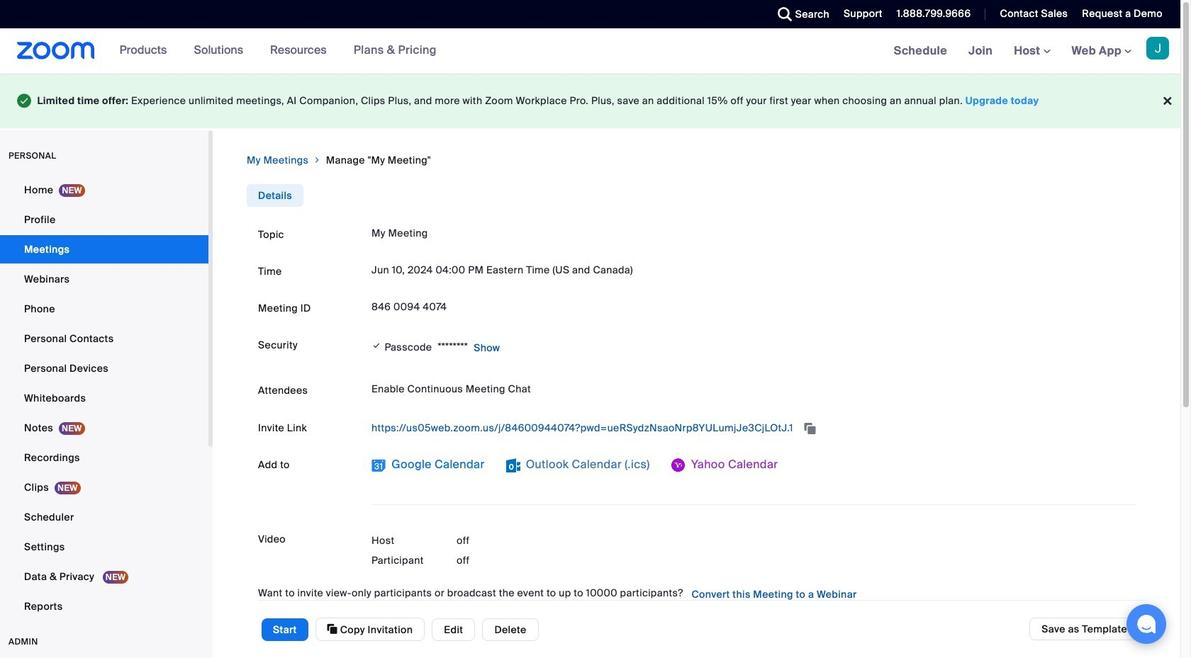 Task type: describe. For each thing, give the bounding box(es) containing it.
checked image
[[371, 339, 382, 353]]

profile picture image
[[1146, 37, 1169, 60]]

personal menu menu
[[0, 176, 208, 622]]

type image
[[17, 91, 31, 111]]

manage my meeting tab control tab list
[[247, 184, 303, 207]]

add to yahoo calendar image
[[671, 458, 685, 473]]

product information navigation
[[95, 28, 447, 74]]

copy image
[[327, 623, 337, 636]]



Task type: vqa. For each thing, say whether or not it's contained in the screenshot.
MANAGEMENT
no



Task type: locate. For each thing, give the bounding box(es) containing it.
add to outlook calendar (.ics) image
[[506, 458, 520, 473]]

open chat image
[[1136, 615, 1156, 634]]

zoom logo image
[[17, 42, 95, 60]]

add to google calendar image
[[371, 458, 386, 473]]

meetings navigation
[[883, 28, 1180, 74]]

tab
[[247, 184, 303, 207]]

banner
[[0, 28, 1180, 74]]

manage my meeting navigation
[[247, 153, 1146, 167]]

copy url image
[[803, 424, 817, 434]]

footer
[[0, 74, 1180, 128]]

right image
[[313, 153, 322, 167]]



